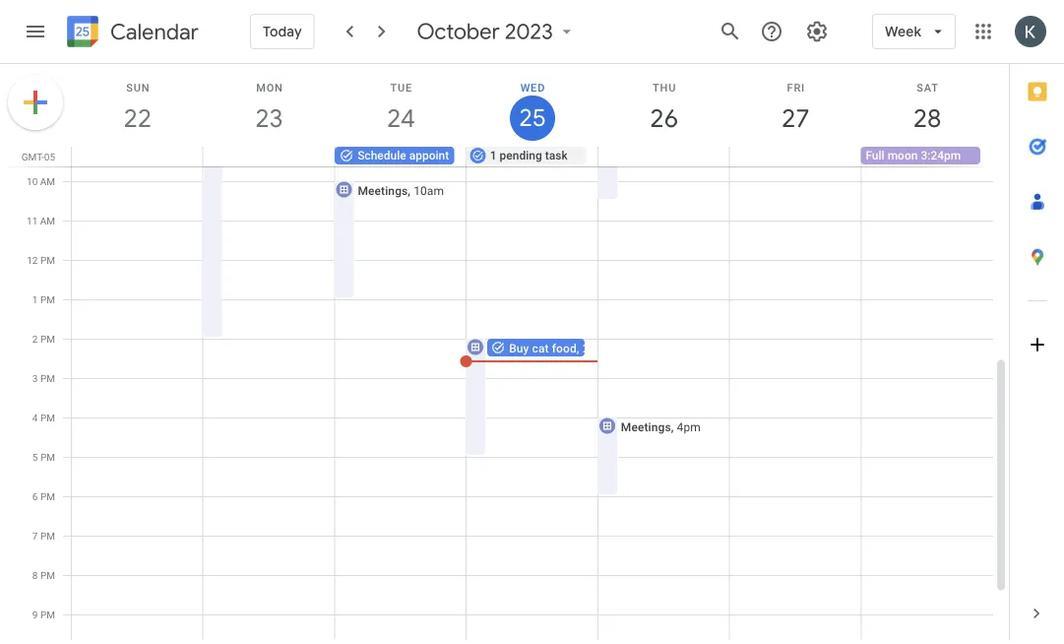 Task type: locate. For each thing, give the bounding box(es) containing it.
23 link
[[247, 96, 292, 141]]

1 horizontal spatial 1
[[490, 149, 497, 163]]

23
[[254, 102, 282, 134]]

appointment
[[409, 149, 476, 163]]

0 horizontal spatial ,
[[408, 184, 411, 197]]

2 pm
[[32, 333, 55, 345]]

10am
[[414, 184, 444, 197]]

0 vertical spatial ,
[[408, 184, 411, 197]]

3 pm from the top
[[40, 333, 55, 345]]

1 left pending
[[490, 149, 497, 163]]

wed 25
[[518, 81, 546, 133]]

week button
[[873, 8, 956, 55]]

cell down 22 link
[[72, 147, 203, 166]]

0 vertical spatial am
[[40, 175, 55, 187]]

calendar heading
[[106, 18, 199, 46]]

28 link
[[905, 96, 951, 141]]

sat
[[917, 81, 939, 94]]

pm right "3" at the bottom left of page
[[40, 372, 55, 384]]

7 pm
[[32, 530, 55, 542]]

,
[[408, 184, 411, 197], [577, 341, 580, 355], [671, 420, 674, 434]]

october 2023
[[417, 18, 553, 45]]

tue 24
[[386, 81, 414, 134]]

8
[[32, 569, 38, 581]]

wed
[[521, 81, 546, 94]]

1 pending task
[[490, 149, 568, 163]]

tab list
[[1011, 64, 1065, 586]]

3 pm
[[32, 372, 55, 384]]

1 vertical spatial 1
[[32, 294, 38, 305]]

pm up 2 pm
[[40, 294, 55, 305]]

row
[[63, 147, 1010, 166]]

am for 10 am
[[40, 175, 55, 187]]

1 horizontal spatial meetings
[[621, 420, 671, 434]]

, left 2pm
[[577, 341, 580, 355]]

2 pm from the top
[[40, 294, 55, 305]]

mon 23
[[254, 81, 283, 134]]

schedule
[[358, 149, 406, 163]]

3 cell from the left
[[598, 147, 730, 166]]

0 vertical spatial 1
[[490, 149, 497, 163]]

pm right the 4
[[40, 412, 55, 424]]

2 am from the top
[[40, 215, 55, 227]]

thu
[[653, 81, 677, 94]]

pm
[[40, 254, 55, 266], [40, 294, 55, 305], [40, 333, 55, 345], [40, 372, 55, 384], [40, 412, 55, 424], [40, 451, 55, 463], [40, 490, 55, 502], [40, 530, 55, 542], [40, 569, 55, 581], [40, 609, 55, 620]]

full
[[866, 149, 885, 163]]

full moon 3:24pm
[[866, 149, 962, 163]]

settings menu image
[[806, 20, 829, 43]]

cat
[[532, 341, 549, 355]]

0 horizontal spatial meetings
[[358, 184, 408, 197]]

, for meetings , 10am
[[408, 184, 411, 197]]

meetings
[[358, 184, 408, 197], [621, 420, 671, 434]]

, left the 10am
[[408, 184, 411, 197]]

buy cat food , 2pm
[[509, 341, 607, 355]]

food
[[552, 341, 577, 355]]

26
[[649, 102, 677, 134]]

2 horizontal spatial ,
[[671, 420, 674, 434]]

pm for 7 pm
[[40, 530, 55, 542]]

meetings , 10am
[[358, 184, 444, 197]]

22 link
[[115, 96, 160, 141]]

25 link
[[510, 96, 555, 141]]

2
[[32, 333, 38, 345]]

5 pm
[[32, 451, 55, 463]]

am right 10
[[40, 175, 55, 187]]

pm right 6
[[40, 490, 55, 502]]

pm for 12 pm
[[40, 254, 55, 266]]

1 for 1 pm
[[32, 294, 38, 305]]

1 horizontal spatial ,
[[577, 341, 580, 355]]

cell
[[72, 147, 203, 166], [203, 147, 335, 166], [598, 147, 730, 166], [730, 147, 861, 166]]

meetings left 4pm
[[621, 420, 671, 434]]

1 inside button
[[490, 149, 497, 163]]

sun 22
[[122, 81, 151, 134]]

am
[[40, 175, 55, 187], [40, 215, 55, 227]]

meetings , 4pm
[[621, 420, 701, 434]]

2 vertical spatial ,
[[671, 420, 674, 434]]

1 vertical spatial ,
[[577, 341, 580, 355]]

1 am from the top
[[40, 175, 55, 187]]

4 cell from the left
[[730, 147, 861, 166]]

5 pm from the top
[[40, 412, 55, 424]]

27 link
[[774, 96, 819, 141]]

6 pm from the top
[[40, 451, 55, 463]]

cell down 26 link
[[598, 147, 730, 166]]

today
[[263, 23, 302, 40]]

grid
[[0, 64, 1010, 641]]

2 cell from the left
[[203, 147, 335, 166]]

12 pm
[[27, 254, 55, 266]]

grid containing 22
[[0, 64, 1010, 641]]

0 vertical spatial meetings
[[358, 184, 408, 197]]

pm right 5 at the bottom left of page
[[40, 451, 55, 463]]

moon
[[888, 149, 918, 163]]

10 pm from the top
[[40, 609, 55, 620]]

1
[[490, 149, 497, 163], [32, 294, 38, 305]]

pm right 7
[[40, 530, 55, 542]]

pm right "2"
[[40, 333, 55, 345]]

6 pm
[[32, 490, 55, 502]]

7 pm from the top
[[40, 490, 55, 502]]

11
[[27, 215, 38, 227]]

4pm
[[677, 420, 701, 434]]

8 pm from the top
[[40, 530, 55, 542]]

9 pm from the top
[[40, 569, 55, 581]]

10 am
[[27, 175, 55, 187]]

1 up "2"
[[32, 294, 38, 305]]

cell down 23 link
[[203, 147, 335, 166]]

1 pm from the top
[[40, 254, 55, 266]]

cell down the 27
[[730, 147, 861, 166]]

1 vertical spatial meetings
[[621, 420, 671, 434]]

pm for 8 pm
[[40, 569, 55, 581]]

pm right 8 at the bottom
[[40, 569, 55, 581]]

pm right 12
[[40, 254, 55, 266]]

am right 11 on the top
[[40, 215, 55, 227]]

0 horizontal spatial 1
[[32, 294, 38, 305]]

full moon 3:24pm button
[[861, 147, 981, 164]]

calendar
[[110, 18, 199, 46]]

sat 28
[[913, 81, 941, 134]]

, left 4pm
[[671, 420, 674, 434]]

4
[[32, 412, 38, 424]]

1 vertical spatial am
[[40, 215, 55, 227]]

pending
[[500, 149, 542, 163]]

4 pm from the top
[[40, 372, 55, 384]]

meetings down 'schedule'
[[358, 184, 408, 197]]

26 link
[[642, 96, 687, 141]]

pm right 9
[[40, 609, 55, 620]]



Task type: vqa. For each thing, say whether or not it's contained in the screenshot.
4 PM
yes



Task type: describe. For each thing, give the bounding box(es) containing it.
fri 27
[[781, 81, 809, 134]]

8 pm
[[32, 569, 55, 581]]

5
[[32, 451, 38, 463]]

sun
[[126, 81, 150, 94]]

schedule appointment button
[[335, 147, 476, 164]]

2pm
[[583, 341, 607, 355]]

buy
[[509, 341, 529, 355]]

am for 11 am
[[40, 215, 55, 227]]

1 cell from the left
[[72, 147, 203, 166]]

october 2023 button
[[409, 18, 585, 45]]

pm for 5 pm
[[40, 451, 55, 463]]

3
[[32, 372, 38, 384]]

pm for 6 pm
[[40, 490, 55, 502]]

, for meetings , 4pm
[[671, 420, 674, 434]]

schedule appointment
[[358, 149, 476, 163]]

12
[[27, 254, 38, 266]]

gmt-05
[[21, 151, 55, 163]]

24
[[386, 102, 414, 134]]

24 link
[[378, 96, 424, 141]]

pm for 4 pm
[[40, 412, 55, 424]]

25
[[518, 102, 545, 133]]

mon
[[256, 81, 283, 94]]

calendar element
[[63, 12, 199, 55]]

october
[[417, 18, 500, 45]]

05
[[44, 151, 55, 163]]

11 am
[[27, 215, 55, 227]]

row containing schedule appointment
[[63, 147, 1010, 166]]

fri
[[788, 81, 806, 94]]

9 pm
[[32, 609, 55, 620]]

meetings for meetings , 10am
[[358, 184, 408, 197]]

1 pending task button
[[467, 147, 586, 164]]

22
[[122, 102, 151, 134]]

thu 26
[[649, 81, 677, 134]]

10
[[27, 175, 38, 187]]

tue
[[390, 81, 413, 94]]

7
[[32, 530, 38, 542]]

today button
[[250, 8, 315, 55]]

pm for 1 pm
[[40, 294, 55, 305]]

27
[[781, 102, 809, 134]]

6
[[32, 490, 38, 502]]

main drawer image
[[24, 20, 47, 43]]

4 pm
[[32, 412, 55, 424]]

1 pm
[[32, 294, 55, 305]]

pm for 3 pm
[[40, 372, 55, 384]]

28
[[913, 102, 941, 134]]

pm for 2 pm
[[40, 333, 55, 345]]

2023
[[505, 18, 553, 45]]

1 for 1 pending task
[[490, 149, 497, 163]]

meetings for meetings , 4pm
[[621, 420, 671, 434]]

week
[[886, 23, 922, 40]]

gmt-
[[21, 151, 44, 163]]

9
[[32, 609, 38, 620]]

3:24pm
[[921, 149, 962, 163]]

task
[[545, 149, 568, 163]]

pm for 9 pm
[[40, 609, 55, 620]]



